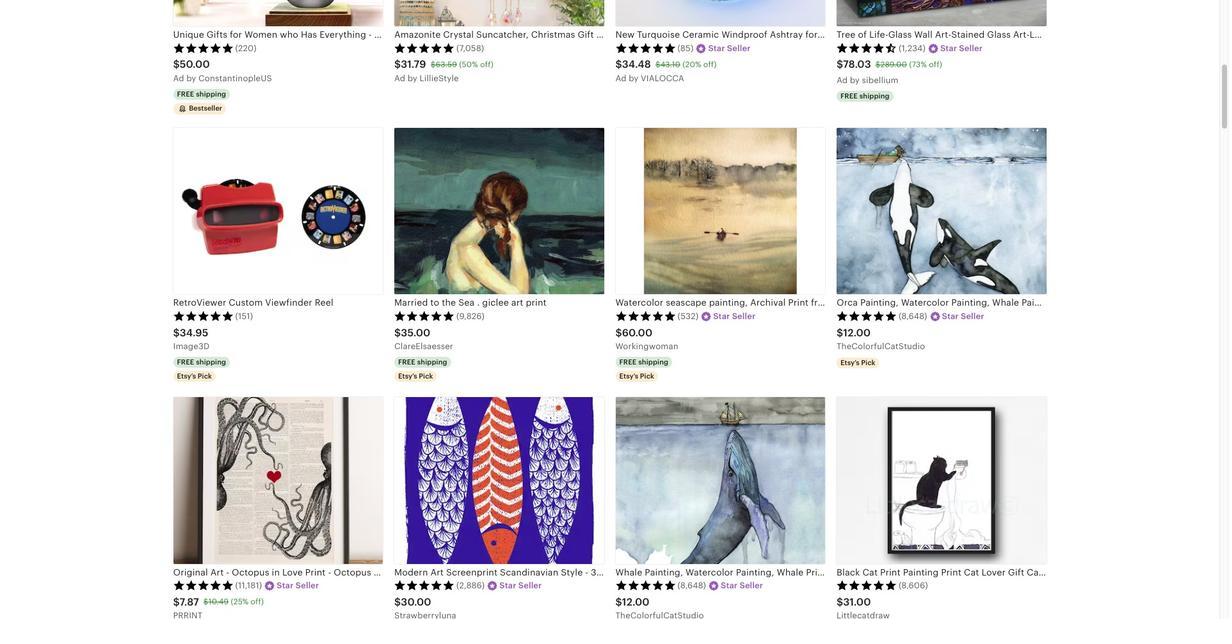 Task type: locate. For each thing, give the bounding box(es) containing it.
(8,648)
[[899, 312, 928, 321], [678, 581, 706, 591]]

b inside $ 78.03 $ 289.00 (73% off) a d b y sibellium
[[850, 76, 856, 85]]

$ inside $ 50.00 a d b y constantinopleus
[[173, 59, 180, 71]]

free
[[177, 90, 194, 98], [841, 92, 858, 100], [177, 359, 194, 367], [398, 359, 416, 367], [620, 359, 637, 367]]

$ 60.00 workingwoman
[[616, 327, 679, 352]]

y down 78.03
[[856, 76, 860, 85]]

y down 50.00
[[192, 74, 196, 83]]

a inside $ 31.79 $ 63.59 (50% off) a d b y lilliestyle
[[395, 74, 400, 83]]

free shipping
[[177, 90, 226, 98], [841, 92, 890, 100], [177, 359, 226, 367], [398, 359, 448, 367], [620, 359, 669, 367]]

5 out of 5 stars image up 60.00
[[616, 311, 676, 321]]

off) right the (20%
[[704, 60, 717, 69]]

0 horizontal spatial 12.00
[[622, 597, 650, 609]]

etsy's down "image3d" in the bottom of the page
[[177, 373, 196, 381]]

free down workingwoman
[[620, 359, 637, 367]]

1 vertical spatial (8,648)
[[678, 581, 706, 591]]

0 vertical spatial 12.00
[[844, 327, 871, 339]]

b
[[187, 74, 192, 83], [408, 74, 413, 83], [629, 74, 634, 83], [850, 76, 856, 85]]

free for 50.00
[[177, 90, 194, 98]]

1 vertical spatial 12.00
[[622, 597, 650, 609]]

star seller
[[709, 43, 751, 53], [941, 43, 983, 53], [714, 312, 756, 321], [942, 312, 985, 321], [277, 581, 319, 591], [500, 581, 542, 591], [721, 581, 763, 591]]

(20%
[[683, 60, 702, 69]]

1 horizontal spatial (8,648)
[[899, 312, 928, 321]]

free down "image3d" in the bottom of the page
[[177, 359, 194, 367]]

unique gifts for women who has everything - storm glass set - unique holiday gift - birthday & christmas gift for her, unique science gift image
[[173, 0, 383, 26]]

d inside $ 31.79 $ 63.59 (50% off) a d b y lilliestyle
[[400, 74, 406, 83]]

$ for $ 78.03 $ 289.00 (73% off) a d b y sibellium
[[837, 59, 843, 71]]

.
[[477, 298, 480, 308]]

y down 31.79
[[413, 74, 418, 83]]

off) right (73%
[[929, 60, 943, 69]]

seller for whale painting, watercolor painting, whale print, whale and boat, whale art, whale nursery, humpback whale, print titled, "fathoms below" 'image' 5 out of 5 stars "image"
[[740, 581, 763, 591]]

pick
[[862, 359, 876, 367], [198, 373, 212, 381], [419, 373, 433, 381], [640, 373, 655, 381]]

reel
[[315, 298, 334, 308]]

seller for 5 out of 5 stars "image" related to the orca painting, watercolor painting, whale painting, orca and girl, killer whale, whale nursery, whale print, boy and girl versions available image
[[961, 312, 985, 321]]

off) inside $ 7.87 $ 10.49 (25% off)
[[251, 598, 264, 607]]

d
[[179, 74, 184, 83], [400, 74, 406, 83], [621, 74, 627, 83], [843, 76, 848, 85]]

(11,181)
[[235, 581, 262, 591]]

5 out of 5 stars image up the 7.87
[[173, 581, 233, 591]]

5 out of 5 stars image for new turquoise ceramic windproof ashtray for outdoor balcony patio, authentic moroccan cigar ash tray, handmade home decor ashtray with lid image
[[616, 43, 676, 53]]

off) for 7.87
[[251, 598, 264, 607]]

free shipping down "clareelsaesser"
[[398, 359, 448, 367]]

off) inside $ 31.79 $ 63.59 (50% off) a d b y lilliestyle
[[480, 60, 494, 69]]

a for 34.48
[[616, 74, 622, 83]]

0 vertical spatial (8,648)
[[899, 312, 928, 321]]

shipping for 50.00
[[196, 90, 226, 98]]

etsy's pick for 60.00
[[620, 373, 655, 381]]

$ 31.79 $ 63.59 (50% off) a d b y lilliestyle
[[395, 59, 494, 83]]

5 out of 5 stars image
[[173, 43, 233, 53], [395, 43, 455, 53], [616, 43, 676, 53], [173, 311, 233, 321], [395, 311, 455, 321], [616, 311, 676, 321], [837, 311, 897, 321], [173, 581, 233, 591], [395, 581, 455, 591], [616, 581, 676, 591], [837, 581, 897, 591]]

5 out of 5 stars image for married to the sea . giclee art print image
[[395, 311, 455, 321]]

(8,606)
[[899, 581, 928, 591]]

star for 5 out of 5 stars "image" related to new turquoise ceramic windproof ashtray for outdoor balcony patio, authentic moroccan cigar ash tray, handmade home decor ashtray with lid image
[[709, 43, 725, 53]]

5 out of 5 stars image up '$ 12.00 thecolorfulcatstudio'
[[837, 311, 897, 321]]

etsy's down workingwoman
[[620, 373, 639, 381]]

$ for $ 60.00 workingwoman
[[616, 327, 622, 339]]

star seller for 5 out of 5 stars "image" related to the orca painting, watercolor painting, whale painting, orca and girl, killer whale, whale nursery, whale print, boy and girl versions available image
[[942, 312, 985, 321]]

(73%
[[910, 60, 927, 69]]

whale painting, watercolor painting, whale print, whale and boat, whale art, whale nursery, humpback whale, print titled, "fathoms below" image
[[616, 398, 826, 565]]

off) for 31.79
[[480, 60, 494, 69]]

5 out of 5 stars image for amazonite crystal suncatcher, christmas gift for best friend, charming decor, prism suncatcher, handmade gift for mom, charming gift image
[[395, 43, 455, 53]]

pick down "image3d" in the bottom of the page
[[198, 373, 212, 381]]

b inside $ 50.00 a d b y constantinopleus
[[187, 74, 192, 83]]

0 horizontal spatial (8,648)
[[678, 581, 706, 591]]

free shipping down workingwoman
[[620, 359, 669, 367]]

to
[[431, 298, 440, 308]]

5 out of 5 stars image for retroviewer custom viewfinder reel image
[[173, 311, 233, 321]]

seller
[[727, 43, 751, 53], [960, 43, 983, 53], [732, 312, 756, 321], [961, 312, 985, 321], [296, 581, 319, 591], [519, 581, 542, 591], [740, 581, 763, 591]]

(532)
[[678, 312, 699, 321]]

art
[[512, 298, 524, 308]]

a inside $ 78.03 $ 289.00 (73% off) a d b y sibellium
[[837, 76, 843, 85]]

off)
[[480, 60, 494, 69], [704, 60, 717, 69], [929, 60, 943, 69], [251, 598, 264, 607]]

1 horizontal spatial 12.00
[[844, 327, 871, 339]]

etsy's pick down thecolorfulcatstudio
[[841, 359, 876, 367]]

thecolorfulcatstudio
[[837, 342, 926, 352]]

y inside $ 50.00 a d b y constantinopleus
[[192, 74, 196, 83]]

b down 50.00
[[187, 74, 192, 83]]

a left vialocca
[[616, 74, 622, 83]]

free shipping down "image3d" in the bottom of the page
[[177, 359, 226, 367]]

$ inside $ 60.00 workingwoman
[[616, 327, 622, 339]]

free shipping for 60.00
[[620, 359, 669, 367]]

shipping up bestseller in the left of the page
[[196, 90, 226, 98]]

60.00
[[622, 327, 653, 339]]

shipping down workingwoman
[[639, 359, 669, 367]]

5 out of 5 stars image up 34.48
[[616, 43, 676, 53]]

b down 78.03
[[850, 76, 856, 85]]

star for original art - octopus in love print - octopus art - new home gift - sea animal print - love wall art - bedroom decor teens - sea067 "image" 5 out of 5 stars "image"
[[277, 581, 294, 591]]

star for whale painting, watercolor painting, whale print, whale and boat, whale art, whale nursery, humpback whale, print titled, "fathoms below" 'image' 5 out of 5 stars "image"
[[721, 581, 738, 591]]

shipping down "image3d" in the bottom of the page
[[196, 359, 226, 367]]

$ 34.48 $ 43.10 (20% off) a d b y vialocca
[[616, 59, 717, 83]]

d down 78.03
[[843, 76, 848, 85]]

y for 34.48
[[634, 74, 639, 83]]

$
[[173, 59, 180, 71], [395, 59, 401, 71], [616, 59, 622, 71], [837, 59, 843, 71], [431, 60, 436, 69], [656, 60, 661, 69], [876, 60, 881, 69], [173, 327, 180, 339], [395, 327, 401, 339], [616, 327, 622, 339], [837, 327, 844, 339], [173, 597, 180, 609], [395, 597, 401, 609], [616, 597, 622, 609], [837, 597, 844, 609], [204, 598, 209, 607]]

5 out of 5 stars image up 50.00
[[173, 43, 233, 53]]

seller for watercolor seascape painting, archival print from original painting, maine, rowboat alone at sea, serene moody landscape, coastal art "image"'s 5 out of 5 stars "image"
[[732, 312, 756, 321]]

d inside $ 34.48 $ 43.10 (20% off) a d b y vialocca
[[621, 74, 627, 83]]

(2,886)
[[457, 581, 485, 591]]

5 out of 5 stars image for unique gifts for women who has everything - storm glass set - unique holiday gift - birthday & christmas gift for her, unique science gift image
[[173, 43, 233, 53]]

etsy's pick down "clareelsaesser"
[[398, 373, 433, 381]]

off) right (25%
[[251, 598, 264, 607]]

y inside $ 78.03 $ 289.00 (73% off) a d b y sibellium
[[856, 76, 860, 85]]

a left lilliestyle
[[395, 74, 400, 83]]

pick down workingwoman
[[640, 373, 655, 381]]

pick down "clareelsaesser"
[[419, 373, 433, 381]]

a left sibellium
[[837, 76, 843, 85]]

30.00
[[401, 597, 431, 609]]

y down 34.48
[[634, 74, 639, 83]]

d down 50.00
[[179, 74, 184, 83]]

black cat print painting print cat lover gift cat decor cat art decor wall art home decor cat lover gift unframed select your print image
[[837, 398, 1047, 565]]

5 out of 5 stars image up the 30.00
[[395, 581, 455, 591]]

$ inside '$ 12.00 thecolorfulcatstudio'
[[837, 327, 844, 339]]

off) inside $ 34.48 $ 43.10 (20% off) a d b y vialocca
[[704, 60, 717, 69]]

a
[[173, 74, 179, 83], [395, 74, 400, 83], [616, 74, 622, 83], [837, 76, 843, 85]]

pick for 35.00
[[419, 373, 433, 381]]

pick down thecolorfulcatstudio
[[862, 359, 876, 367]]

star
[[709, 43, 725, 53], [941, 43, 958, 53], [714, 312, 730, 321], [942, 312, 959, 321], [277, 581, 294, 591], [500, 581, 517, 591], [721, 581, 738, 591]]

free shipping up bestseller in the left of the page
[[177, 90, 226, 98]]

50.00
[[180, 59, 210, 71]]

$ 12.00
[[616, 597, 650, 609]]

$ for $ 30.00
[[395, 597, 401, 609]]

etsy's pick for 35.00
[[398, 373, 433, 381]]

d down 34.48
[[621, 74, 627, 83]]

etsy's pick down workingwoman
[[620, 373, 655, 381]]

original art - octopus in love print - octopus art - new home gift - sea animal print - love wall art - bedroom decor teens - sea067 image
[[173, 398, 383, 565]]

star for 5 out of 5 stars "image" related to the orca painting, watercolor painting, whale painting, orca and girl, killer whale, whale nursery, whale print, boy and girl versions available image
[[942, 312, 959, 321]]

$ inside $ 34.95 image3d
[[173, 327, 180, 339]]

etsy's pick
[[841, 359, 876, 367], [177, 373, 212, 381], [398, 373, 433, 381], [620, 373, 655, 381]]

(7,058)
[[457, 43, 484, 53]]

shipping for 35.00
[[417, 359, 448, 367]]

constantinopleus
[[199, 74, 272, 83]]

a for 31.79
[[395, 74, 400, 83]]

5 out of 5 stars image down retroviewer
[[173, 311, 233, 321]]

d inside $ 78.03 $ 289.00 (73% off) a d b y sibellium
[[843, 76, 848, 85]]

sea
[[459, 298, 475, 308]]

sibellium
[[862, 76, 899, 85]]

free down "clareelsaesser"
[[398, 359, 416, 367]]

(220)
[[235, 43, 257, 53]]

a inside $ 34.48 $ 43.10 (20% off) a d b y vialocca
[[616, 74, 622, 83]]

y
[[192, 74, 196, 83], [413, 74, 418, 83], [634, 74, 639, 83], [856, 76, 860, 85]]

5 out of 5 stars image up 31.79
[[395, 43, 455, 53]]

etsy's down "clareelsaesser"
[[398, 373, 417, 381]]

$ 31.00
[[837, 597, 871, 609]]

etsy's pick for 34.95
[[177, 373, 212, 381]]

b for 34.48
[[629, 74, 634, 83]]

y for 78.03
[[856, 76, 860, 85]]

seller for 5 out of 5 stars "image" related to new turquoise ceramic windproof ashtray for outdoor balcony patio, authentic moroccan cigar ash tray, handmade home decor ashtray with lid image
[[727, 43, 751, 53]]

giclee
[[482, 298, 509, 308]]

b inside $ 31.79 $ 63.59 (50% off) a d b y lilliestyle
[[408, 74, 413, 83]]

d down 31.79
[[400, 74, 406, 83]]

y inside $ 31.79 $ 63.59 (50% off) a d b y lilliestyle
[[413, 74, 418, 83]]

off) right (50%
[[480, 60, 494, 69]]

new turquoise ceramic windproof ashtray for outdoor balcony patio, authentic moroccan cigar ash tray, handmade home decor ashtray with lid image
[[616, 0, 826, 26]]

5 out of 5 stars image up '31.00'
[[837, 581, 897, 591]]

free up bestseller in the left of the page
[[177, 90, 194, 98]]

b inside $ 34.48 $ 43.10 (20% off) a d b y vialocca
[[629, 74, 634, 83]]

off) inside $ 78.03 $ 289.00 (73% off) a d b y sibellium
[[929, 60, 943, 69]]

d for 78.03
[[843, 76, 848, 85]]

etsy's pick down "image3d" in the bottom of the page
[[177, 373, 212, 381]]

$ for $ 34.95 image3d
[[173, 327, 180, 339]]

12.00
[[844, 327, 871, 339], [622, 597, 650, 609]]

free shipping for 50.00
[[177, 90, 226, 98]]

etsy's
[[841, 359, 860, 367], [177, 373, 196, 381], [398, 373, 417, 381], [620, 373, 639, 381]]

y inside $ 34.48 $ 43.10 (20% off) a d b y vialocca
[[634, 74, 639, 83]]

the
[[442, 298, 456, 308]]

(9,826)
[[457, 312, 485, 321]]

b down 34.48
[[629, 74, 634, 83]]

shipping down "clareelsaesser"
[[417, 359, 448, 367]]

$ inside $ 35.00 clareelsaesser
[[395, 327, 401, 339]]

12.00 inside '$ 12.00 thecolorfulcatstudio'
[[844, 327, 871, 339]]

shipping down sibellium
[[860, 92, 890, 100]]

$ for $ 31.79 $ 63.59 (50% off) a d b y lilliestyle
[[395, 59, 401, 71]]

5 out of 5 stars image up $ 12.00
[[616, 581, 676, 591]]

a left constantinopleus
[[173, 74, 179, 83]]

5 out of 5 stars image down to
[[395, 311, 455, 321]]

modern art screenprint scandinavian style  - 3 fish art print - indigo wall art - silkscreen modern print coastal kitchen art - three fish image
[[395, 398, 604, 565]]

b down 31.79
[[408, 74, 413, 83]]

y for 31.79
[[413, 74, 418, 83]]

a inside $ 50.00 a d b y constantinopleus
[[173, 74, 179, 83]]

etsy's for 34.95
[[177, 373, 196, 381]]

shipping
[[196, 90, 226, 98], [860, 92, 890, 100], [196, 359, 226, 367], [417, 359, 448, 367], [639, 359, 669, 367]]



Task type: vqa. For each thing, say whether or not it's contained in the screenshot.
a within '$ 31.79 $ 63.59 (50% off) a d b y LillieStyle'
yes



Task type: describe. For each thing, give the bounding box(es) containing it.
image3d
[[173, 342, 210, 352]]

star for watercolor seascape painting, archival print from original painting, maine, rowboat alone at sea, serene moody landscape, coastal art "image"'s 5 out of 5 stars "image"
[[714, 312, 730, 321]]

married to the sea . giclee art print
[[395, 298, 547, 308]]

lilliestyle
[[420, 74, 459, 83]]

$ 30.00
[[395, 597, 431, 609]]

etsy's for 35.00
[[398, 373, 417, 381]]

5 out of 5 stars image for the orca painting, watercolor painting, whale painting, orca and girl, killer whale, whale nursery, whale print, boy and girl versions available image
[[837, 311, 897, 321]]

b for 31.79
[[408, 74, 413, 83]]

off) for 78.03
[[929, 60, 943, 69]]

$ for $ 35.00 clareelsaesser
[[395, 327, 401, 339]]

free for 34.95
[[177, 359, 194, 367]]

retroviewer
[[173, 298, 226, 308]]

bestseller
[[189, 105, 222, 112]]

d for 34.48
[[621, 74, 627, 83]]

clareelsaesser
[[395, 342, 453, 352]]

free shipping down sibellium
[[841, 92, 890, 100]]

etsy's for 60.00
[[620, 373, 639, 381]]

viewfinder
[[265, 298, 312, 308]]

$ 12.00 thecolorfulcatstudio
[[837, 327, 926, 352]]

a for 78.03
[[837, 76, 843, 85]]

10.49
[[209, 598, 229, 607]]

seller for modern art screenprint scandinavian style  - 3 fish art print - indigo wall art - silkscreen modern print coastal kitchen art - three fish image 5 out of 5 stars "image"
[[519, 581, 542, 591]]

12.00 for $ 12.00 thecolorfulcatstudio
[[844, 327, 871, 339]]

(1,234)
[[899, 43, 926, 53]]

star seller for whale painting, watercolor painting, whale print, whale and boat, whale art, whale nursery, humpback whale, print titled, "fathoms below" 'image' 5 out of 5 stars "image"
[[721, 581, 763, 591]]

retroviewer custom viewfinder reel image
[[173, 128, 383, 295]]

$ 78.03 $ 289.00 (73% off) a d b y sibellium
[[837, 59, 943, 85]]

12.00 for $ 12.00
[[622, 597, 650, 609]]

free for 60.00
[[620, 359, 637, 367]]

$ for $ 50.00 a d b y constantinopleus
[[173, 59, 180, 71]]

5 out of 5 stars image for whale painting, watercolor painting, whale print, whale and boat, whale art, whale nursery, humpback whale, print titled, "fathoms below" 'image'
[[616, 581, 676, 591]]

(151)
[[235, 312, 253, 321]]

d inside $ 50.00 a d b y constantinopleus
[[179, 74, 184, 83]]

34.95
[[180, 327, 209, 339]]

$ for $ 34.48 $ 43.10 (20% off) a d b y vialocca
[[616, 59, 622, 71]]

married to the sea . giclee art print image
[[395, 128, 604, 295]]

free for 35.00
[[398, 359, 416, 367]]

amazonite crystal suncatcher, christmas gift for best friend, charming decor, prism suncatcher, handmade gift for mom, charming gift image
[[395, 0, 604, 26]]

78.03
[[843, 59, 871, 71]]

shipping for 34.95
[[196, 359, 226, 367]]

35.00
[[401, 327, 431, 339]]

star seller for 5 out of 5 stars "image" related to new turquoise ceramic windproof ashtray for outdoor balcony patio, authentic moroccan cigar ash tray, handmade home decor ashtray with lid image
[[709, 43, 751, 53]]

shipping for 60.00
[[639, 359, 669, 367]]

orca painting, watercolor painting, whale painting, orca and girl, killer whale, whale nursery, whale print, boy and girl versions available image
[[837, 128, 1047, 295]]

$ 34.95 image3d
[[173, 327, 210, 352]]

$ 50.00 a d b y constantinopleus
[[173, 59, 272, 83]]

31.79
[[401, 59, 426, 71]]

$ for $ 7.87 $ 10.49 (25% off)
[[173, 597, 180, 609]]

5 out of 5 stars image for original art - octopus in love print - octopus art - new home gift - sea animal print - love wall art - bedroom decor teens - sea067 "image"
[[173, 581, 233, 591]]

free shipping for 35.00
[[398, 359, 448, 367]]

289.00
[[881, 60, 907, 69]]

31.00
[[844, 597, 871, 609]]

pick for 60.00
[[640, 373, 655, 381]]

$ for $ 12.00
[[616, 597, 622, 609]]

etsy's down thecolorfulcatstudio
[[841, 359, 860, 367]]

(85)
[[678, 43, 694, 53]]

43.10
[[661, 60, 681, 69]]

workingwoman
[[616, 342, 679, 352]]

free down 78.03
[[841, 92, 858, 100]]

5 out of 5 stars image for modern art screenprint scandinavian style  - 3 fish art print - indigo wall art - silkscreen modern print coastal kitchen art - three fish image
[[395, 581, 455, 591]]

(8,648) for 5 out of 5 stars "image" related to the orca painting, watercolor painting, whale painting, orca and girl, killer whale, whale nursery, whale print, boy and girl versions available image
[[899, 312, 928, 321]]

seller for original art - octopus in love print - octopus art - new home gift - sea animal print - love wall art - bedroom decor teens - sea067 "image" 5 out of 5 stars "image"
[[296, 581, 319, 591]]

(8,648) for whale painting, watercolor painting, whale print, whale and boat, whale art, whale nursery, humpback whale, print titled, "fathoms below" 'image' 5 out of 5 stars "image"
[[678, 581, 706, 591]]

print
[[526, 298, 547, 308]]

married
[[395, 298, 428, 308]]

7.87
[[180, 597, 199, 609]]

off) for 34.48
[[704, 60, 717, 69]]

watercolor seascape painting, archival print from original painting, maine, rowboat alone at sea, serene moody landscape, coastal art image
[[616, 128, 826, 295]]

$ 7.87 $ 10.49 (25% off)
[[173, 597, 264, 609]]

star seller for modern art screenprint scandinavian style  - 3 fish art print - indigo wall art - silkscreen modern print coastal kitchen art - three fish image 5 out of 5 stars "image"
[[500, 581, 542, 591]]

free shipping for 34.95
[[177, 359, 226, 367]]

star for modern art screenprint scandinavian style  - 3 fish art print - indigo wall art - silkscreen modern print coastal kitchen art - three fish image 5 out of 5 stars "image"
[[500, 581, 517, 591]]

seller for the 4.5 out of 5 stars image
[[960, 43, 983, 53]]

5 out of 5 stars image for 'black cat print painting print cat lover gift cat decor cat art decor wall art home decor cat lover gift unframed select your print' image at the bottom of the page
[[837, 581, 897, 591]]

star for the 4.5 out of 5 stars image
[[941, 43, 958, 53]]

(50%
[[459, 60, 478, 69]]

5 out of 5 stars image for watercolor seascape painting, archival print from original painting, maine, rowboat alone at sea, serene moody landscape, coastal art "image"
[[616, 311, 676, 321]]

retroviewer custom viewfinder reel
[[173, 298, 334, 308]]

(25%
[[231, 598, 249, 607]]

d for 31.79
[[400, 74, 406, 83]]

star seller for the 4.5 out of 5 stars image
[[941, 43, 983, 53]]

4.5 out of 5 stars image
[[837, 43, 897, 53]]

custom
[[229, 298, 263, 308]]

$ for $ 12.00 thecolorfulcatstudio
[[837, 327, 844, 339]]

tree of life-glass wall art-stained glass art-large wall art-wall hangings-modern wall art gift-office wall art-office wall decoration image
[[837, 0, 1047, 26]]

star seller for watercolor seascape painting, archival print from original painting, maine, rowboat alone at sea, serene moody landscape, coastal art "image"'s 5 out of 5 stars "image"
[[714, 312, 756, 321]]

star seller for original art - octopus in love print - octopus art - new home gift - sea animal print - love wall art - bedroom decor teens - sea067 "image" 5 out of 5 stars "image"
[[277, 581, 319, 591]]

34.48
[[622, 59, 651, 71]]

$ for $ 31.00
[[837, 597, 844, 609]]

vialocca
[[641, 74, 685, 83]]

b for 78.03
[[850, 76, 856, 85]]

pick for 34.95
[[198, 373, 212, 381]]

$ 35.00 clareelsaesser
[[395, 327, 453, 352]]

$ inside $ 7.87 $ 10.49 (25% off)
[[204, 598, 209, 607]]

63.59
[[436, 60, 457, 69]]



